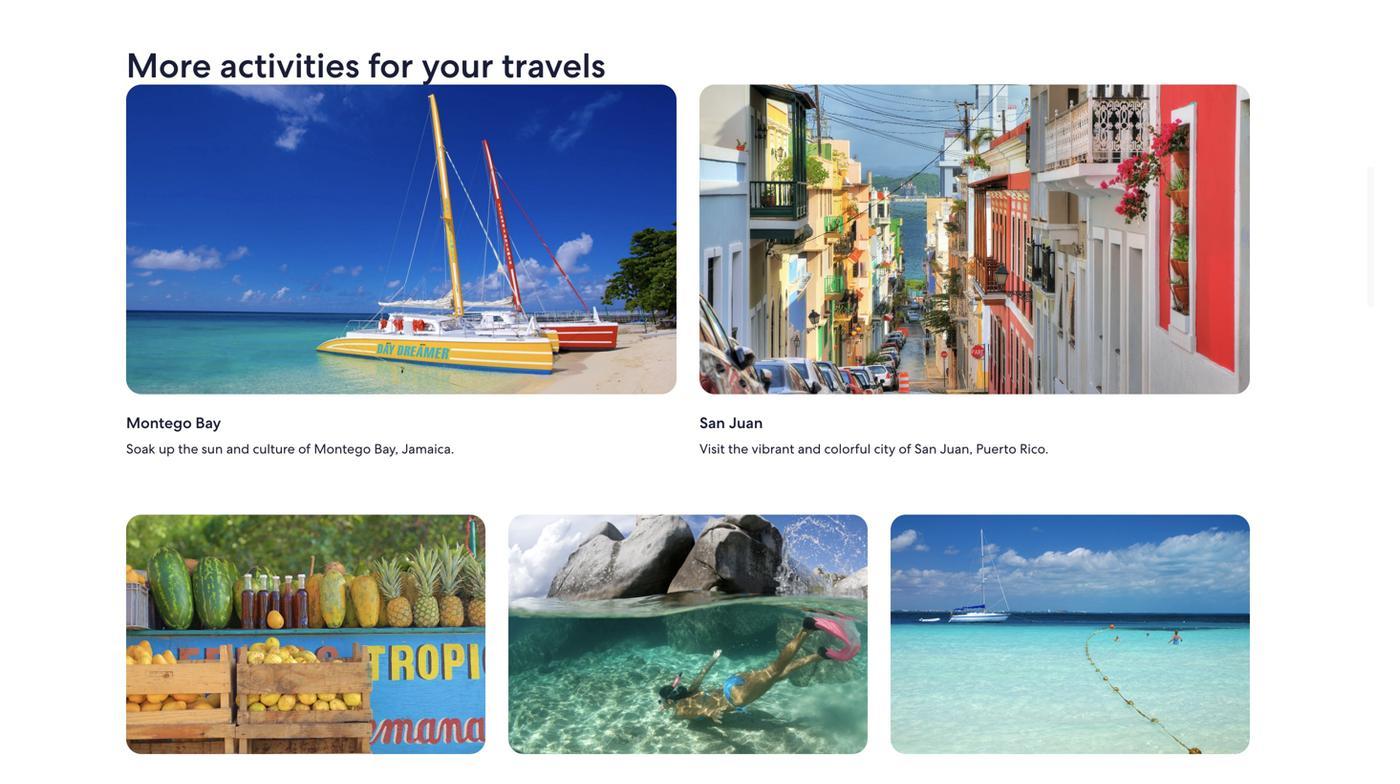Task type: describe. For each thing, give the bounding box(es) containing it.
jamaica.
[[402, 440, 454, 458]]

sun
[[202, 440, 223, 458]]

1 horizontal spatial san
[[915, 440, 937, 458]]

san juan visit the vibrant and colorful city of san juan, puerto rico.
[[700, 413, 1049, 458]]

of for san juan
[[899, 440, 912, 458]]

the inside montego bay soak up the sun and culture of montego bay, jamaica.
[[178, 440, 198, 458]]

bay,
[[374, 440, 399, 458]]

up
[[159, 440, 175, 458]]

1 horizontal spatial montego
[[314, 440, 371, 458]]

the inside san juan visit the vibrant and colorful city of san juan, puerto rico.
[[728, 440, 749, 458]]

your
[[422, 43, 494, 88]]

puerto
[[976, 440, 1017, 458]]

vibrant
[[752, 440, 795, 458]]

bay
[[196, 413, 221, 433]]

rico.
[[1020, 440, 1049, 458]]



Task type: locate. For each thing, give the bounding box(es) containing it.
the
[[178, 440, 198, 458], [728, 440, 749, 458]]

montego up up
[[126, 413, 192, 433]]

montego
[[126, 413, 192, 433], [314, 440, 371, 458]]

more activities for your travels region
[[115, 43, 1262, 469]]

1 and from the left
[[226, 440, 250, 458]]

1 vertical spatial san
[[915, 440, 937, 458]]

more activities for your travels
[[126, 43, 606, 88]]

1 horizontal spatial of
[[899, 440, 912, 458]]

activities
[[220, 43, 360, 88]]

1 of from the left
[[298, 440, 311, 458]]

colorful
[[824, 440, 871, 458]]

more
[[126, 43, 211, 88]]

the right the visit on the right of the page
[[728, 440, 749, 458]]

of
[[298, 440, 311, 458], [899, 440, 912, 458]]

1 horizontal spatial the
[[728, 440, 749, 458]]

of right city
[[899, 440, 912, 458]]

the right up
[[178, 440, 198, 458]]

1 horizontal spatial and
[[798, 440, 821, 458]]

0 horizontal spatial of
[[298, 440, 311, 458]]

and
[[226, 440, 250, 458], [798, 440, 821, 458]]

montego bay soak up the sun and culture of montego bay, jamaica.
[[126, 413, 454, 458]]

0 horizontal spatial the
[[178, 440, 198, 458]]

city
[[874, 440, 896, 458]]

0 horizontal spatial san
[[700, 413, 725, 433]]

1 vertical spatial montego
[[314, 440, 371, 458]]

visit
[[700, 440, 725, 458]]

2 of from the left
[[899, 440, 912, 458]]

culture
[[253, 440, 295, 458]]

juan,
[[940, 440, 973, 458]]

0 vertical spatial montego
[[126, 413, 192, 433]]

soak
[[126, 440, 155, 458]]

and inside montego bay soak up the sun and culture of montego bay, jamaica.
[[226, 440, 250, 458]]

san
[[700, 413, 725, 433], [915, 440, 937, 458]]

of inside montego bay soak up the sun and culture of montego bay, jamaica.
[[298, 440, 311, 458]]

and right vibrant
[[798, 440, 821, 458]]

2 and from the left
[[798, 440, 821, 458]]

2 the from the left
[[728, 440, 749, 458]]

for
[[368, 43, 413, 88]]

0 vertical spatial san
[[700, 413, 725, 433]]

and right 'sun'
[[226, 440, 250, 458]]

montego left bay,
[[314, 440, 371, 458]]

juan
[[729, 413, 763, 433]]

and inside san juan visit the vibrant and colorful city of san juan, puerto rico.
[[798, 440, 821, 458]]

of for montego bay
[[298, 440, 311, 458]]

san left juan,
[[915, 440, 937, 458]]

0 horizontal spatial and
[[226, 440, 250, 458]]

of inside san juan visit the vibrant and colorful city of san juan, puerto rico.
[[899, 440, 912, 458]]

of right culture
[[298, 440, 311, 458]]

travels
[[502, 43, 606, 88]]

0 horizontal spatial montego
[[126, 413, 192, 433]]

san up the visit on the right of the page
[[700, 413, 725, 433]]

1 the from the left
[[178, 440, 198, 458]]



Task type: vqa. For each thing, say whether or not it's contained in the screenshot.
Expedia logo
no



